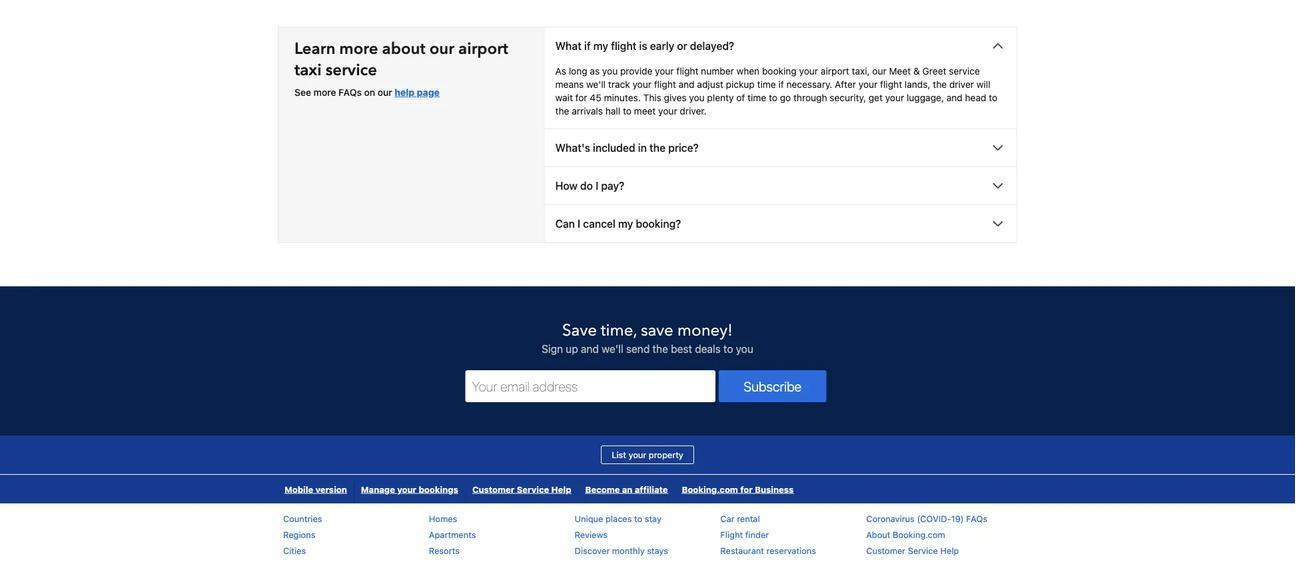 Task type: describe. For each thing, give the bounding box(es) containing it.
0 vertical spatial my
[[593, 40, 608, 53]]

1 horizontal spatial our
[[430, 38, 454, 60]]

head
[[965, 93, 987, 104]]

plenty
[[707, 93, 734, 104]]

through
[[794, 93, 827, 104]]

pickup
[[726, 79, 755, 90]]

regions link
[[283, 530, 315, 540]]

price?
[[668, 142, 699, 155]]

your up the necessary. at the right
[[799, 66, 818, 77]]

of
[[736, 93, 745, 104]]

long
[[569, 66, 587, 77]]

the inside dropdown button
[[650, 142, 666, 155]]

mobile version link
[[278, 475, 354, 504]]

to inside save time, save money! sign up and we'll send the best deals to you
[[724, 343, 733, 356]]

or
[[677, 40, 687, 53]]

save
[[641, 320, 674, 342]]

meet
[[889, 66, 911, 77]]

page
[[417, 87, 440, 98]]

version
[[316, 485, 347, 495]]

early
[[650, 40, 675, 53]]

on
[[364, 87, 375, 98]]

unique places to stay reviews discover monthly stays
[[575, 514, 668, 556]]

booking?
[[636, 218, 681, 231]]

mobile
[[285, 485, 313, 495]]

the inside save time, save money! sign up and we'll send the best deals to you
[[653, 343, 668, 356]]

regions
[[283, 530, 315, 540]]

an
[[622, 485, 633, 495]]

property
[[649, 451, 684, 461]]

become an affiliate
[[585, 485, 668, 495]]

navigation inside 'save time, save money!' footer
[[278, 475, 801, 504]]

customer service help link for manage your bookings
[[466, 475, 578, 504]]

what if my flight is early or delayed?
[[555, 40, 734, 53]]

greet
[[923, 66, 947, 77]]

money!
[[678, 320, 733, 342]]

do
[[580, 180, 593, 193]]

track
[[608, 79, 630, 90]]

send
[[626, 343, 650, 356]]

become an affiliate link
[[579, 475, 675, 504]]

will
[[977, 79, 991, 90]]

manage your bookings link
[[354, 475, 465, 504]]

coronavirus (covid-19) faqs link
[[866, 514, 988, 524]]

homes
[[429, 514, 457, 524]]

countries regions cities
[[283, 514, 322, 556]]

booking.com for business link
[[675, 475, 800, 504]]

1 vertical spatial you
[[689, 93, 705, 104]]

as long as you provide your flight number when booking your airport taxi, our meet & greet service means we'll track your flight and adjust pickup time if necessary. after your flight lands, the driver will wait for 45 minutes. this gives you plenty of time to go through security, get your luggage, and head to the arrivals hall to meet your driver.
[[555, 66, 998, 117]]

bookings
[[419, 485, 458, 495]]

sign
[[542, 343, 563, 356]]

what's included in the price? button
[[545, 130, 1017, 167]]

is
[[639, 40, 647, 53]]

help
[[395, 87, 415, 98]]

faqs inside learn more about our airport taxi service see more faqs on our help page
[[339, 87, 362, 98]]

booking.com inside coronavirus (covid-19) faqs about booking.com customer service help
[[893, 530, 945, 540]]

you inside save time, save money! sign up and we'll send the best deals to you
[[736, 343, 754, 356]]

gives
[[664, 93, 687, 104]]

rental
[[737, 514, 760, 524]]

homes link
[[429, 514, 457, 524]]

customer service help link for about booking.com
[[866, 546, 959, 556]]

pay?
[[601, 180, 625, 193]]

car rental flight finder restaurant reservations
[[721, 514, 816, 556]]

1 horizontal spatial and
[[679, 79, 695, 90]]

when
[[737, 66, 760, 77]]

about
[[866, 530, 891, 540]]

restaurant reservations link
[[721, 546, 816, 556]]

to down minutes. at the left top of the page
[[623, 106, 632, 117]]

flight up gives
[[654, 79, 676, 90]]

taxi,
[[852, 66, 870, 77]]

luggage,
[[907, 93, 944, 104]]

security,
[[830, 93, 866, 104]]

how
[[555, 180, 578, 193]]

coronavirus (covid-19) faqs about booking.com customer service help
[[866, 514, 988, 556]]

&
[[914, 66, 920, 77]]

taxi
[[295, 59, 322, 81]]

0 horizontal spatial our
[[378, 87, 392, 98]]

resorts link
[[429, 546, 460, 556]]

unique places to stay link
[[575, 514, 662, 524]]

what if my flight is early or delayed? element
[[545, 65, 1017, 129]]

unique
[[575, 514, 603, 524]]

your down early
[[655, 66, 674, 77]]

flight finder link
[[721, 530, 769, 540]]

arrivals
[[572, 106, 603, 117]]

driver
[[950, 79, 974, 90]]

manage
[[361, 485, 395, 495]]

reviews link
[[575, 530, 608, 540]]

hall
[[606, 106, 620, 117]]

apartments
[[429, 530, 476, 540]]

your right "manage"
[[397, 485, 417, 495]]

minutes.
[[604, 93, 641, 104]]

our inside as long as you provide your flight number when booking your airport taxi, our meet & greet service means we'll track your flight and adjust pickup time if necessary. after your flight lands, the driver will wait for 45 minutes. this gives you plenty of time to go through security, get your luggage, and head to the arrivals hall to meet your driver.
[[873, 66, 887, 77]]

i inside dropdown button
[[578, 218, 581, 231]]

number
[[701, 66, 734, 77]]

cities link
[[283, 546, 306, 556]]

what's
[[555, 142, 590, 155]]

get
[[869, 93, 883, 104]]

1 vertical spatial time
[[748, 93, 766, 104]]

customer service help
[[472, 485, 571, 495]]

coronavirus
[[866, 514, 915, 524]]

we'll inside save time, save money! sign up and we'll send the best deals to you
[[602, 343, 623, 356]]

to down will
[[989, 93, 998, 104]]

how do i pay? button
[[545, 168, 1017, 205]]

for inside as long as you provide your flight number when booking your airport taxi, our meet & greet service means we'll track your flight and adjust pickup time if necessary. after your flight lands, the driver will wait for 45 minutes. this gives you plenty of time to go through security, get your luggage, and head to the arrivals hall to meet your driver.
[[576, 93, 587, 104]]

save time, save money! sign up and we'll send the best deals to you
[[542, 320, 754, 356]]



Task type: vqa. For each thing, say whether or not it's contained in the screenshot.
the leftmost ATTRACTIONS
no



Task type: locate. For each thing, give the bounding box(es) containing it.
2 vertical spatial our
[[378, 87, 392, 98]]

customer down about
[[866, 546, 906, 556]]

1 vertical spatial our
[[873, 66, 887, 77]]

our right the on
[[378, 87, 392, 98]]

flight inside dropdown button
[[611, 40, 637, 53]]

1 vertical spatial help
[[941, 546, 959, 556]]

and right up
[[581, 343, 599, 356]]

1 horizontal spatial more
[[339, 38, 378, 60]]

about booking.com link
[[866, 530, 945, 540]]

discover monthly stays link
[[575, 546, 668, 556]]

0 horizontal spatial help
[[551, 485, 571, 495]]

homes apartments resorts
[[429, 514, 476, 556]]

1 vertical spatial customer service help link
[[866, 546, 959, 556]]

i right do
[[596, 180, 599, 193]]

0 horizontal spatial booking.com
[[682, 485, 738, 495]]

1 horizontal spatial customer
[[866, 546, 906, 556]]

0 vertical spatial our
[[430, 38, 454, 60]]

our
[[430, 38, 454, 60], [873, 66, 887, 77], [378, 87, 392, 98]]

flight
[[611, 40, 637, 53], [677, 66, 699, 77], [654, 79, 676, 90], [880, 79, 902, 90]]

0 horizontal spatial faqs
[[339, 87, 362, 98]]

2 horizontal spatial our
[[873, 66, 887, 77]]

help inside coronavirus (covid-19) faqs about booking.com customer service help
[[941, 546, 959, 556]]

0 vertical spatial airport
[[458, 38, 508, 60]]

driver.
[[680, 106, 707, 117]]

navigation containing mobile version
[[278, 475, 801, 504]]

faqs inside coronavirus (covid-19) faqs about booking.com customer service help
[[966, 514, 988, 524]]

learn more about our airport taxi service see more faqs on our help page
[[295, 38, 508, 98]]

flight
[[721, 530, 743, 540]]

countries
[[283, 514, 322, 524]]

i right can
[[578, 218, 581, 231]]

1 horizontal spatial service
[[949, 66, 980, 77]]

more right see
[[314, 87, 336, 98]]

2 vertical spatial you
[[736, 343, 754, 356]]

you right deals
[[736, 343, 754, 356]]

service inside as long as you provide your flight number when booking your airport taxi, our meet & greet service means we'll track your flight and adjust pickup time if necessary. after your flight lands, the driver will wait for 45 minutes. this gives you plenty of time to go through security, get your luggage, and head to the arrivals hall to meet your driver.
[[949, 66, 980, 77]]

airport inside learn more about our airport taxi service see more faqs on our help page
[[458, 38, 508, 60]]

0 horizontal spatial if
[[584, 40, 591, 53]]

1 vertical spatial we'll
[[602, 343, 623, 356]]

lands,
[[905, 79, 931, 90]]

the down greet
[[933, 79, 947, 90]]

1 horizontal spatial my
[[618, 218, 633, 231]]

you
[[602, 66, 618, 77], [689, 93, 705, 104], [736, 343, 754, 356]]

0 vertical spatial help
[[551, 485, 571, 495]]

reservations
[[767, 546, 816, 556]]

to left 'stay'
[[634, 514, 643, 524]]

the right in
[[650, 142, 666, 155]]

subscribe
[[744, 379, 802, 395]]

to right deals
[[724, 343, 733, 356]]

navigation
[[278, 475, 801, 504]]

as
[[555, 66, 566, 77]]

the down wait
[[555, 106, 569, 117]]

if right what
[[584, 40, 591, 53]]

mobile version
[[285, 485, 347, 495]]

customer inside 'customer service help' link
[[472, 485, 515, 495]]

our right about
[[430, 38, 454, 60]]

booking.com up car
[[682, 485, 738, 495]]

included
[[593, 142, 635, 155]]

list
[[612, 451, 626, 461]]

1 horizontal spatial faqs
[[966, 514, 988, 524]]

booking.com down the coronavirus (covid-19) faqs link
[[893, 530, 945, 540]]

0 horizontal spatial more
[[314, 87, 336, 98]]

1 horizontal spatial help
[[941, 546, 959, 556]]

stay
[[645, 514, 662, 524]]

1 vertical spatial service
[[908, 546, 938, 556]]

finder
[[745, 530, 769, 540]]

0 horizontal spatial customer service help link
[[466, 475, 578, 504]]

help inside "navigation"
[[551, 485, 571, 495]]

if down booking
[[779, 79, 784, 90]]

this
[[643, 93, 662, 104]]

about
[[382, 38, 426, 60]]

0 vertical spatial for
[[576, 93, 587, 104]]

0 horizontal spatial you
[[602, 66, 618, 77]]

flight down the meet on the right
[[880, 79, 902, 90]]

2 vertical spatial and
[[581, 343, 599, 356]]

1 vertical spatial i
[[578, 218, 581, 231]]

flight left is
[[611, 40, 637, 53]]

1 vertical spatial my
[[618, 218, 633, 231]]

1 vertical spatial and
[[947, 93, 963, 104]]

as
[[590, 66, 600, 77]]

1 horizontal spatial if
[[779, 79, 784, 90]]

we'll down time,
[[602, 343, 623, 356]]

0 horizontal spatial service
[[326, 59, 377, 81]]

my right the cancel
[[618, 218, 633, 231]]

and up gives
[[679, 79, 695, 90]]

time
[[757, 79, 776, 90], [748, 93, 766, 104]]

can i cancel my booking?
[[555, 218, 681, 231]]

1 vertical spatial customer
[[866, 546, 906, 556]]

0 horizontal spatial customer
[[472, 485, 515, 495]]

manage your bookings
[[361, 485, 458, 495]]

flight down or in the top right of the page
[[677, 66, 699, 77]]

1 horizontal spatial booking.com
[[893, 530, 945, 540]]

help
[[551, 485, 571, 495], [941, 546, 959, 556]]

0 vertical spatial more
[[339, 38, 378, 60]]

1 horizontal spatial airport
[[821, 66, 849, 77]]

my
[[593, 40, 608, 53], [618, 218, 633, 231]]

0 horizontal spatial and
[[581, 343, 599, 356]]

you up driver.
[[689, 93, 705, 104]]

for inside "navigation"
[[740, 485, 753, 495]]

0 vertical spatial you
[[602, 66, 618, 77]]

in
[[638, 142, 647, 155]]

we'll
[[586, 79, 606, 90], [602, 343, 623, 356]]

customer inside coronavirus (covid-19) faqs about booking.com customer service help
[[866, 546, 906, 556]]

1 horizontal spatial service
[[908, 546, 938, 556]]

service up driver
[[949, 66, 980, 77]]

i
[[596, 180, 599, 193], [578, 218, 581, 231]]

go
[[780, 93, 791, 104]]

places
[[606, 514, 632, 524]]

your down taxi,
[[859, 79, 878, 90]]

if
[[584, 40, 591, 53], [779, 79, 784, 90]]

0 vertical spatial booking.com
[[682, 485, 738, 495]]

1 vertical spatial if
[[779, 79, 784, 90]]

faqs
[[339, 87, 362, 98], [966, 514, 988, 524]]

0 vertical spatial i
[[596, 180, 599, 193]]

business
[[755, 485, 794, 495]]

service inside "navigation"
[[517, 485, 549, 495]]

your down gives
[[658, 106, 677, 117]]

1 vertical spatial airport
[[821, 66, 849, 77]]

service inside learn more about our airport taxi service see more faqs on our help page
[[326, 59, 377, 81]]

customer right bookings at the left
[[472, 485, 515, 495]]

resorts
[[429, 546, 460, 556]]

Your email address email field
[[465, 371, 716, 403]]

what
[[555, 40, 582, 53]]

we'll inside as long as you provide your flight number when booking your airport taxi, our meet & greet service means we'll track your flight and adjust pickup time if necessary. after your flight lands, the driver will wait for 45 minutes. this gives you plenty of time to go through security, get your luggage, and head to the arrivals hall to meet your driver.
[[586, 79, 606, 90]]

service inside coronavirus (covid-19) faqs about booking.com customer service help
[[908, 546, 938, 556]]

1 horizontal spatial for
[[740, 485, 753, 495]]

1 vertical spatial booking.com
[[893, 530, 945, 540]]

my up as
[[593, 40, 608, 53]]

i inside "dropdown button"
[[596, 180, 599, 193]]

and inside save time, save money! sign up and we'll send the best deals to you
[[581, 343, 599, 356]]

2 horizontal spatial and
[[947, 93, 963, 104]]

you right as
[[602, 66, 618, 77]]

0 horizontal spatial service
[[517, 485, 549, 495]]

0 vertical spatial customer service help link
[[466, 475, 578, 504]]

countries link
[[283, 514, 322, 524]]

provide
[[620, 66, 653, 77]]

0 horizontal spatial for
[[576, 93, 587, 104]]

if inside as long as you provide your flight number when booking your airport taxi, our meet & greet service means we'll track your flight and adjust pickup time if necessary. after your flight lands, the driver will wait for 45 minutes. this gives you plenty of time to go through security, get your luggage, and head to the arrivals hall to meet your driver.
[[779, 79, 784, 90]]

0 horizontal spatial my
[[593, 40, 608, 53]]

1 vertical spatial faqs
[[966, 514, 988, 524]]

time right of
[[748, 93, 766, 104]]

and
[[679, 79, 695, 90], [947, 93, 963, 104], [581, 343, 599, 356]]

your right the get
[[885, 93, 904, 104]]

how do i pay?
[[555, 180, 625, 193]]

to
[[769, 93, 778, 104], [989, 93, 998, 104], [623, 106, 632, 117], [724, 343, 733, 356], [634, 514, 643, 524]]

time down booking
[[757, 79, 776, 90]]

to inside 'unique places to stay reviews discover monthly stays'
[[634, 514, 643, 524]]

cancel
[[583, 218, 616, 231]]

1 vertical spatial more
[[314, 87, 336, 98]]

help left become
[[551, 485, 571, 495]]

for left business
[[740, 485, 753, 495]]

(covid-
[[917, 514, 951, 524]]

faqs right 19)
[[966, 514, 988, 524]]

adjust
[[697, 79, 724, 90]]

we'll up the 45
[[586, 79, 606, 90]]

our right taxi,
[[873, 66, 887, 77]]

the down save
[[653, 343, 668, 356]]

if inside dropdown button
[[584, 40, 591, 53]]

faqs left the on
[[339, 87, 362, 98]]

airport inside as long as you provide your flight number when booking your airport taxi, our meet & greet service means we'll track your flight and adjust pickup time if necessary. after your flight lands, the driver will wait for 45 minutes. this gives you plenty of time to go through security, get your luggage, and head to the arrivals hall to meet your driver.
[[821, 66, 849, 77]]

1 vertical spatial for
[[740, 485, 753, 495]]

can i cancel my booking? button
[[545, 206, 1017, 243]]

1 horizontal spatial you
[[689, 93, 705, 104]]

2 horizontal spatial you
[[736, 343, 754, 356]]

time,
[[601, 320, 637, 342]]

0 vertical spatial if
[[584, 40, 591, 53]]

delayed?
[[690, 40, 734, 53]]

service
[[326, 59, 377, 81], [949, 66, 980, 77]]

monthly
[[612, 546, 645, 556]]

wait
[[555, 93, 573, 104]]

booking
[[762, 66, 797, 77]]

0 vertical spatial we'll
[[586, 79, 606, 90]]

0 vertical spatial time
[[757, 79, 776, 90]]

apartments link
[[429, 530, 476, 540]]

0 vertical spatial service
[[517, 485, 549, 495]]

booking.com inside "navigation"
[[682, 485, 738, 495]]

0 vertical spatial customer
[[472, 485, 515, 495]]

airport
[[458, 38, 508, 60], [821, 66, 849, 77]]

to left go
[[769, 93, 778, 104]]

0 horizontal spatial i
[[578, 218, 581, 231]]

0 vertical spatial faqs
[[339, 87, 362, 98]]

1 horizontal spatial customer service help link
[[866, 546, 959, 556]]

1 horizontal spatial i
[[596, 180, 599, 193]]

service up the on
[[326, 59, 377, 81]]

for left the 45
[[576, 93, 587, 104]]

subscribe button
[[719, 371, 827, 403]]

your down provide
[[633, 79, 652, 90]]

help down 19)
[[941, 546, 959, 556]]

save time, save money! footer
[[0, 286, 1295, 564]]

your right list
[[629, 451, 647, 461]]

0 vertical spatial and
[[679, 79, 695, 90]]

what if my flight is early or delayed? button
[[545, 28, 1017, 65]]

more right the learn
[[339, 38, 378, 60]]

affiliate
[[635, 485, 668, 495]]

meet
[[634, 106, 656, 117]]

stays
[[647, 546, 668, 556]]

up
[[566, 343, 578, 356]]

0 horizontal spatial airport
[[458, 38, 508, 60]]

and down driver
[[947, 93, 963, 104]]

means
[[555, 79, 584, 90]]



